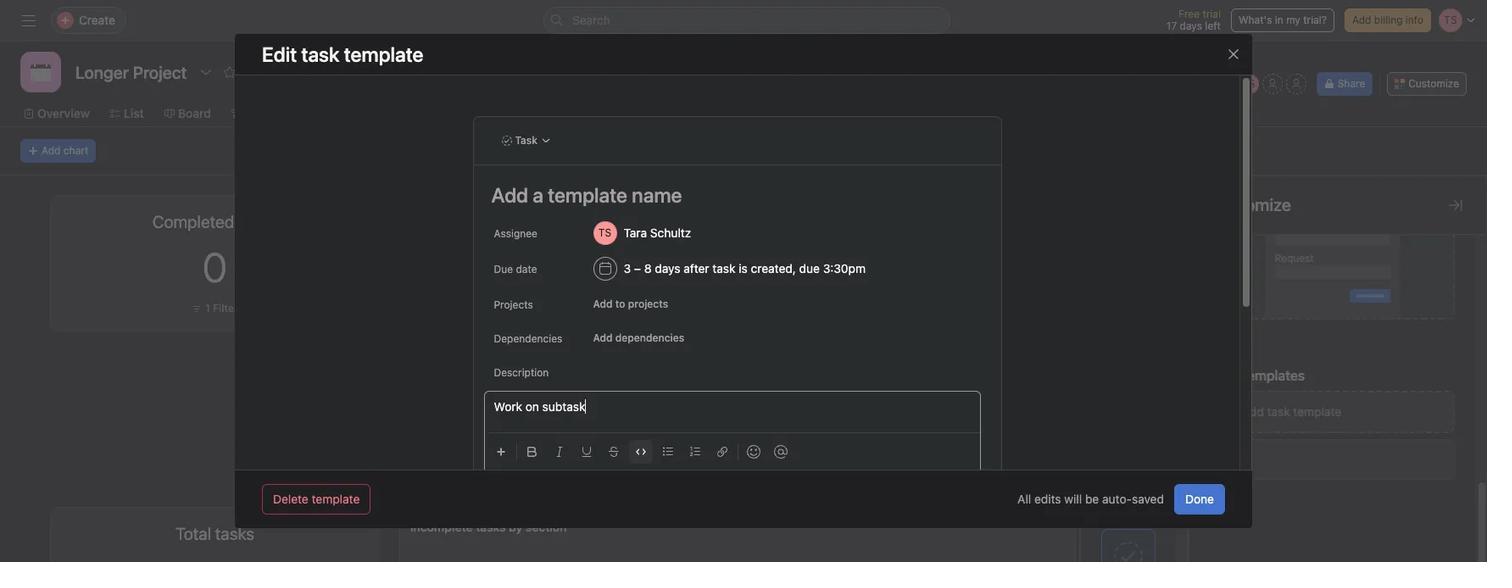 Task type: describe. For each thing, give the bounding box(es) containing it.
to
[[616, 298, 625, 310]]

what's
[[1239, 14, 1272, 26]]

close details image
[[1449, 198, 1463, 212]]

task inside dropdown button
[[713, 261, 736, 276]]

list
[[124, 106, 144, 120]]

delete template button
[[262, 484, 371, 515]]

17
[[1167, 20, 1177, 32]]

delete template
[[273, 492, 360, 506]]

messages
[[697, 106, 754, 120]]

3 filters
[[431, 458, 470, 471]]

3 – 8 days after task is created, due 3:30pm button
[[586, 254, 894, 284]]

due date
[[494, 263, 537, 276]]

bold image
[[527, 447, 537, 457]]

add for add to projects
[[593, 298, 613, 310]]

due
[[494, 263, 513, 276]]

tasks for by
[[476, 208, 506, 222]]

dashboard
[[582, 106, 643, 120]]

calendar
[[497, 106, 548, 120]]

add for add task template
[[1242, 404, 1264, 419]]

search button
[[544, 7, 951, 34]]

close image
[[1227, 47, 1241, 61]]

trial
[[1203, 8, 1221, 20]]

1 filter for overdue tasks
[[1250, 302, 1283, 315]]

board link
[[164, 104, 211, 123]]

edit task template
[[262, 42, 424, 66]]

work
[[494, 399, 522, 414]]

tasks for by section
[[476, 520, 506, 534]]

on
[[526, 399, 539, 414]]

description
[[494, 366, 549, 379]]

3 for 3 filters
[[431, 458, 437, 471]]

incomplete tasks by section
[[410, 520, 567, 534]]

overdue tasks
[[1206, 212, 1313, 232]]

dependencies
[[616, 332, 684, 344]]

days for left
[[1180, 20, 1202, 32]]

1 filter button for overdue tasks
[[1232, 300, 1287, 317]]

projects
[[494, 298, 533, 311]]

calendar link
[[484, 104, 548, 123]]

insert an object image
[[496, 447, 506, 457]]

add to projects button
[[586, 293, 676, 316]]

–
[[634, 261, 641, 276]]

dependencies
[[494, 332, 562, 345]]

dashboard link
[[568, 104, 643, 123]]

add for add chart
[[42, 144, 61, 157]]

filter for overdue tasks
[[1258, 302, 1283, 315]]

ts button
[[1239, 74, 1259, 94]]

1 vertical spatial customize
[[1210, 195, 1291, 215]]

task inside button
[[1267, 404, 1290, 419]]

italics image
[[554, 447, 564, 457]]

all
[[1018, 492, 1031, 506]]

underline image
[[581, 447, 591, 457]]

subtask
[[542, 399, 586, 414]]

incomplete for incomplete tasks by completion status
[[410, 208, 473, 222]]

overview link
[[24, 104, 90, 123]]

tara schultz button
[[586, 218, 719, 248]]

files link
[[774, 104, 814, 123]]

request
[[1275, 252, 1314, 265]]

all edits will be auto-saved
[[1018, 492, 1164, 506]]

tara
[[624, 226, 647, 240]]

forms
[[1114, 505, 1144, 517]]

total tasks
[[175, 524, 254, 544]]

by section
[[509, 520, 567, 534]]

will
[[1065, 492, 1082, 506]]

overview
[[37, 106, 90, 120]]

info
[[1406, 14, 1424, 26]]

3:30pm
[[823, 261, 866, 276]]

8
[[644, 261, 652, 276]]

done button
[[1174, 484, 1225, 515]]

emoji image
[[747, 445, 760, 459]]

add for add billing info
[[1353, 14, 1372, 26]]

my
[[1287, 14, 1301, 26]]

0 for overdue tasks
[[1248, 243, 1272, 291]]

add for add dependencies
[[593, 332, 613, 344]]

delete
[[273, 492, 308, 506]]

add to starred image
[[223, 65, 237, 79]]

filters
[[440, 458, 470, 471]]



Task type: locate. For each thing, give the bounding box(es) containing it.
add task template
[[1242, 404, 1342, 419]]

days inside dropdown button
[[655, 261, 681, 276]]

tasks left by section
[[476, 520, 506, 534]]

customize button
[[1388, 72, 1467, 96]]

task template
[[301, 42, 424, 66]]

None text field
[[71, 57, 191, 87]]

0 vertical spatial incomplete
[[410, 208, 473, 222]]

customize down info
[[1409, 77, 1459, 90]]

0 horizontal spatial customize
[[1210, 195, 1291, 215]]

0 vertical spatial tasks
[[476, 208, 506, 222]]

add dependencies
[[593, 332, 684, 344]]

1 vertical spatial incomplete
[[715, 384, 761, 431]]

add
[[1353, 14, 1372, 26], [42, 144, 61, 157], [593, 298, 613, 310], [593, 332, 613, 344], [1242, 404, 1264, 419]]

0 horizontal spatial task
[[713, 261, 736, 276]]

done
[[1185, 492, 1214, 506]]

add to projects
[[593, 298, 668, 310]]

tasks
[[476, 208, 506, 222], [476, 520, 506, 534]]

2 1 filter button from the left
[[1232, 300, 1287, 317]]

edits
[[1035, 492, 1061, 506]]

1
[[205, 302, 210, 315], [1250, 302, 1255, 315]]

filter for completed tasks
[[213, 302, 238, 315]]

1 horizontal spatial 3
[[624, 261, 631, 276]]

1 horizontal spatial 1 filter
[[1250, 302, 1283, 315]]

in
[[1275, 14, 1284, 26]]

add inside button
[[42, 144, 61, 157]]

1 0 from the left
[[203, 243, 227, 291]]

projects
[[628, 298, 668, 310]]

customize inside dropdown button
[[1409, 77, 1459, 90]]

customize up request
[[1210, 195, 1291, 215]]

bulleted list image
[[663, 447, 673, 457]]

days
[[1180, 20, 1202, 32], [655, 261, 681, 276]]

1 1 filter from the left
[[205, 302, 238, 315]]

0 button
[[203, 243, 227, 291], [1248, 243, 1272, 291]]

add chart
[[42, 144, 88, 157]]

0 horizontal spatial template
[[312, 492, 360, 506]]

1 vertical spatial 3
[[431, 458, 437, 471]]

incomplete for incomplete
[[715, 384, 761, 431]]

1 filter button for completed tasks
[[187, 300, 242, 317]]

incomplete
[[410, 208, 473, 222], [715, 384, 761, 431], [410, 520, 473, 534]]

0 left request
[[1248, 243, 1272, 291]]

1 filter button
[[187, 300, 242, 317], [1232, 300, 1287, 317]]

2 0 button from the left
[[1248, 243, 1272, 291]]

add down add to projects button
[[593, 332, 613, 344]]

0 horizontal spatial days
[[655, 261, 681, 276]]

task templates
[[1210, 368, 1305, 383]]

chart
[[63, 144, 88, 157]]

numbered list image
[[690, 447, 700, 457]]

template down the task templates
[[1294, 404, 1342, 419]]

0 horizontal spatial 1 filter button
[[187, 300, 242, 317]]

add chart button
[[20, 139, 96, 163]]

add billing info button
[[1345, 8, 1431, 32]]

1 horizontal spatial 1
[[1250, 302, 1255, 315]]

3 – 8 days after task is created, due 3:30pm
[[624, 261, 866, 276]]

be
[[1085, 492, 1099, 506]]

days for after
[[655, 261, 681, 276]]

0 for completed tasks
[[203, 243, 227, 291]]

what's in my trial? button
[[1231, 8, 1335, 32]]

edit
[[262, 42, 297, 66]]

0 horizontal spatial filter
[[213, 302, 238, 315]]

1 horizontal spatial template
[[1294, 404, 1342, 419]]

3 left filters
[[431, 458, 437, 471]]

add dependencies button
[[586, 326, 692, 350]]

1 0 button from the left
[[203, 243, 227, 291]]

1 horizontal spatial 1 filter button
[[1232, 300, 1287, 317]]

3 for 3 – 8 days after task is created, due 3:30pm
[[624, 261, 631, 276]]

list link
[[110, 104, 144, 123]]

add left chart
[[42, 144, 61, 157]]

link image
[[717, 447, 727, 457]]

3 inside the 3 – 8 days after task is created, due 3:30pm dropdown button
[[624, 261, 631, 276]]

calendar image
[[31, 62, 51, 82]]

board
[[178, 106, 211, 120]]

completion status
[[526, 208, 626, 222]]

0 vertical spatial task
[[713, 261, 736, 276]]

1 1 from the left
[[205, 302, 210, 315]]

created,
[[751, 261, 796, 276]]

1 horizontal spatial customize
[[1409, 77, 1459, 90]]

days right '8'
[[655, 261, 681, 276]]

0 down completed tasks
[[203, 243, 227, 291]]

0 button for completed tasks
[[203, 243, 227, 291]]

messages link
[[684, 104, 754, 123]]

0 horizontal spatial 1
[[205, 302, 210, 315]]

0 vertical spatial 3
[[624, 261, 631, 276]]

2 tasks from the top
[[476, 520, 506, 534]]

task button
[[494, 129, 559, 153]]

share button
[[1317, 72, 1373, 96]]

task
[[515, 134, 538, 147]]

schultz
[[650, 226, 691, 240]]

files
[[788, 106, 814, 120]]

1 filter from the left
[[213, 302, 238, 315]]

incomplete up emoji icon
[[715, 384, 761, 431]]

2 0 from the left
[[1248, 243, 1272, 291]]

by
[[509, 208, 523, 222]]

trial?
[[1304, 14, 1327, 26]]

2 filter from the left
[[1258, 302, 1283, 315]]

incomplete for incomplete tasks by section
[[410, 520, 473, 534]]

0 horizontal spatial 1 filter
[[205, 302, 238, 315]]

auto-
[[1102, 492, 1132, 506]]

ts
[[1242, 77, 1255, 90]]

1 horizontal spatial 0 button
[[1248, 243, 1272, 291]]

completed tasks
[[152, 212, 277, 232]]

add billing info
[[1353, 14, 1424, 26]]

1 filter for completed tasks
[[205, 302, 238, 315]]

template
[[1294, 404, 1342, 419], [312, 492, 360, 506]]

3 filters button
[[409, 453, 478, 477]]

3 inside 3 filters button
[[431, 458, 437, 471]]

days right "17"
[[1180, 20, 1202, 32]]

1 horizontal spatial days
[[1180, 20, 1202, 32]]

strikethrough image
[[608, 447, 619, 457]]

task left the is
[[713, 261, 736, 276]]

1 horizontal spatial task
[[1267, 404, 1290, 419]]

1 horizontal spatial filter
[[1258, 302, 1283, 315]]

due
[[799, 261, 820, 276]]

0 horizontal spatial 0
[[203, 243, 227, 291]]

days inside free trial 17 days left
[[1180, 20, 1202, 32]]

request button
[[1197, 147, 1468, 320]]

0 vertical spatial days
[[1180, 20, 1202, 32]]

Template Name text field
[[484, 176, 981, 215]]

1 vertical spatial days
[[655, 261, 681, 276]]

share
[[1338, 77, 1366, 90]]

search
[[572, 13, 611, 27]]

1 vertical spatial template
[[312, 492, 360, 506]]

at mention image
[[774, 445, 787, 459]]

task down the task templates
[[1267, 404, 1290, 419]]

0 vertical spatial customize
[[1409, 77, 1459, 90]]

free
[[1179, 8, 1200, 20]]

1 for overdue tasks
[[1250, 302, 1255, 315]]

add task template button
[[1210, 391, 1455, 433]]

1 vertical spatial task
[[1267, 404, 1290, 419]]

1 tasks from the top
[[476, 208, 506, 222]]

0 vertical spatial template
[[1294, 404, 1342, 419]]

2 1 filter from the left
[[1250, 302, 1283, 315]]

2 1 from the left
[[1250, 302, 1255, 315]]

1 1 filter button from the left
[[187, 300, 242, 317]]

3 left –
[[624, 261, 631, 276]]

tasks left by
[[476, 208, 506, 222]]

0 button left request
[[1248, 243, 1272, 291]]

customize
[[1409, 77, 1459, 90], [1210, 195, 1291, 215]]

1 vertical spatial tasks
[[476, 520, 506, 534]]

1 for completed tasks
[[205, 302, 210, 315]]

is
[[739, 261, 748, 276]]

0 horizontal spatial 0 button
[[203, 243, 227, 291]]

template right delete
[[312, 492, 360, 506]]

what's in my trial?
[[1239, 14, 1327, 26]]

assignee
[[494, 227, 538, 240]]

3
[[624, 261, 631, 276], [431, 458, 437, 471]]

0 button down completed tasks
[[203, 243, 227, 291]]

code image
[[636, 447, 646, 457]]

add left the to
[[593, 298, 613, 310]]

incomplete tasks by completion status
[[410, 208, 626, 222]]

1 horizontal spatial 0
[[1248, 243, 1272, 291]]

tara schultz
[[624, 226, 691, 240]]

toolbar
[[489, 432, 981, 471]]

billing
[[1374, 14, 1403, 26]]

2 vertical spatial incomplete
[[410, 520, 473, 534]]

free trial 17 days left
[[1167, 8, 1221, 32]]

add left billing
[[1353, 14, 1372, 26]]

0 button for overdue tasks
[[1248, 243, 1272, 291]]

add down the task templates
[[1242, 404, 1264, 419]]

search list box
[[544, 7, 951, 34]]

0 horizontal spatial 3
[[431, 458, 437, 471]]

work on subtask
[[494, 399, 586, 414]]

incomplete down 3 filters button
[[410, 520, 473, 534]]

incomplete left by
[[410, 208, 473, 222]]

left
[[1205, 20, 1221, 32]]

date
[[516, 263, 537, 276]]



Task type: vqa. For each thing, say whether or not it's contained in the screenshot.
1 for Completed tasks
yes



